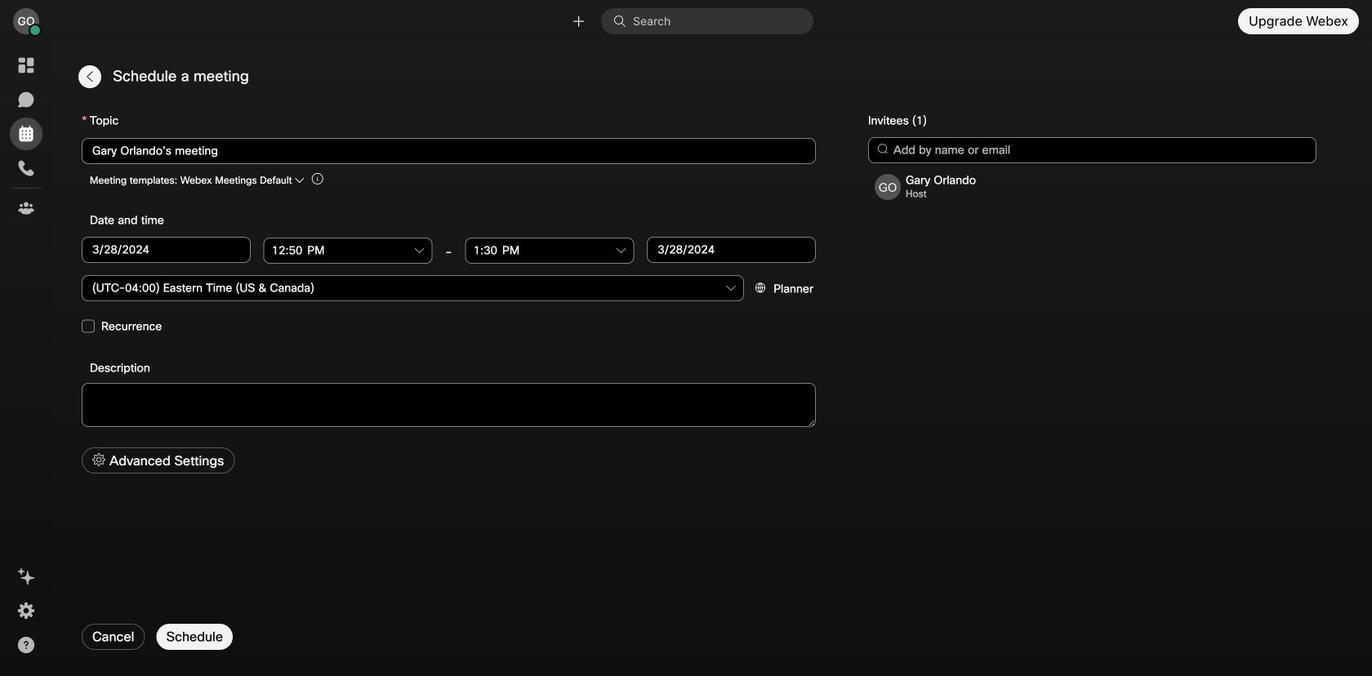 Task type: locate. For each thing, give the bounding box(es) containing it.
navigation
[[0, 42, 52, 677]]

webex tab list
[[10, 49, 42, 225]]



Task type: vqa. For each thing, say whether or not it's contained in the screenshot.
'Jeremy Miller' list item
no



